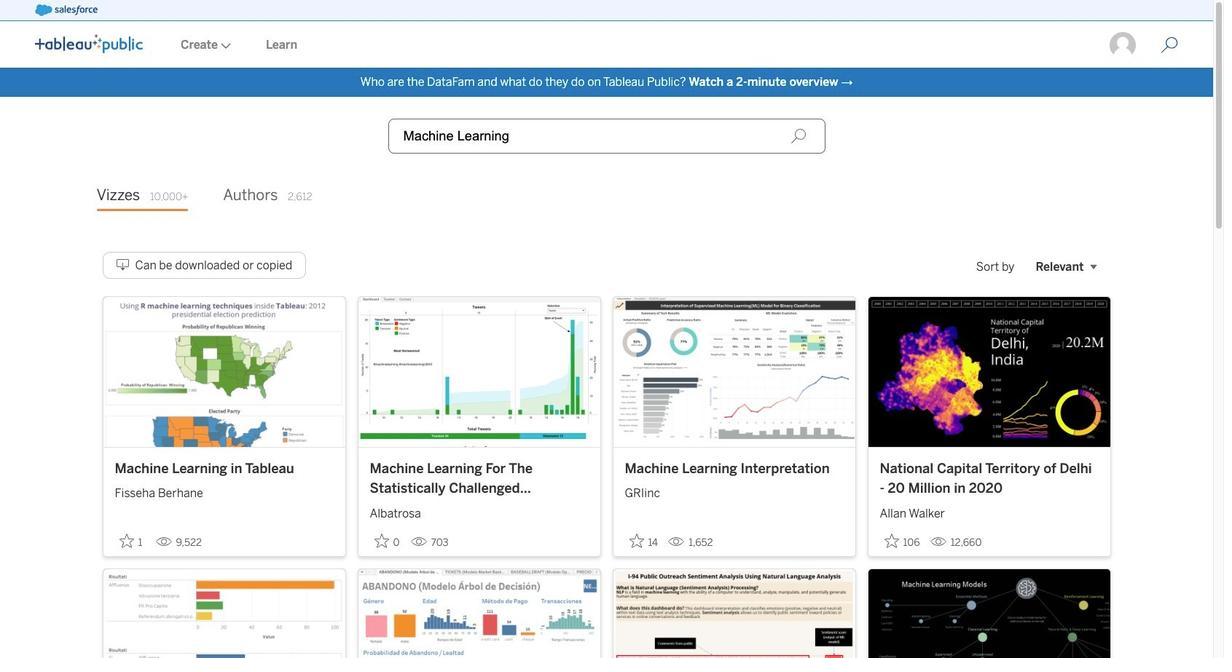 Task type: describe. For each thing, give the bounding box(es) containing it.
logo image
[[35, 34, 143, 53]]

3 add favorite button from the left
[[625, 530, 663, 554]]

tara.schultz image
[[1108, 31, 1138, 60]]

4 add favorite button from the left
[[880, 530, 925, 554]]

4 add favorite image from the left
[[884, 534, 899, 549]]

Search input field
[[388, 119, 825, 154]]

3 add favorite image from the left
[[629, 534, 644, 549]]

2 add favorite image from the left
[[374, 534, 389, 549]]

1 add favorite button from the left
[[115, 530, 150, 554]]

salesforce logo image
[[35, 4, 98, 16]]

create image
[[218, 43, 231, 49]]



Task type: locate. For each thing, give the bounding box(es) containing it.
go to search image
[[1143, 36, 1196, 54]]

workbook thumbnail image
[[103, 297, 345, 447], [358, 297, 600, 447], [613, 297, 855, 447], [868, 297, 1110, 447], [103, 570, 345, 659], [358, 570, 600, 659], [613, 570, 855, 659], [868, 570, 1110, 659]]

Add Favorite button
[[115, 530, 150, 554], [370, 530, 405, 554], [625, 530, 663, 554], [880, 530, 925, 554]]

1 add favorite image from the left
[[119, 534, 134, 549]]

add favorite image
[[119, 534, 134, 549], [374, 534, 389, 549], [629, 534, 644, 549], [884, 534, 899, 549]]

search image
[[790, 128, 806, 144]]

2 add favorite button from the left
[[370, 530, 405, 554]]



Task type: vqa. For each thing, say whether or not it's contained in the screenshot.
Go To Search IMAGE
yes



